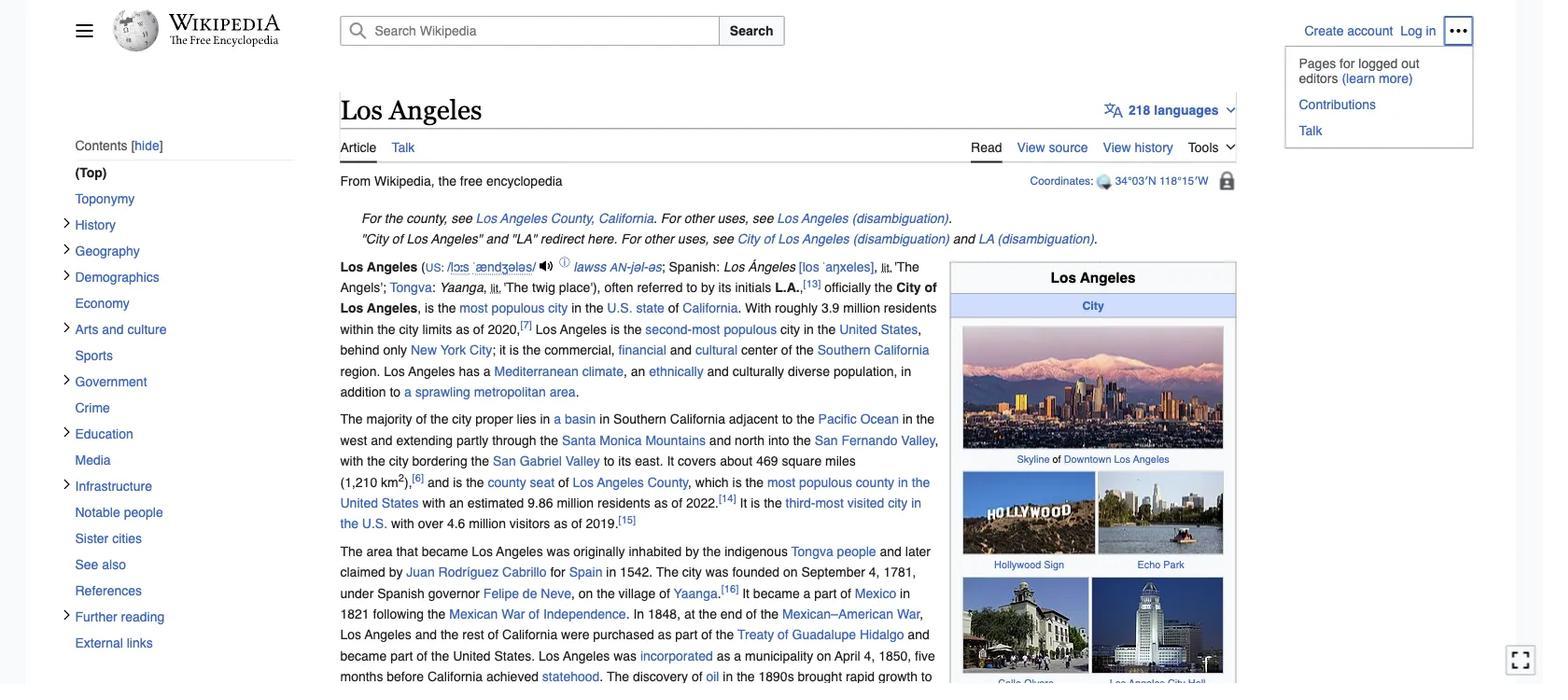 Task type: vqa. For each thing, say whether or not it's contained in the screenshot.
the top biography
no



Task type: locate. For each thing, give the bounding box(es) containing it.
most
[[460, 301, 488, 316], [692, 322, 720, 337], [767, 475, 796, 490], [815, 495, 844, 510]]

cabrillo
[[502, 565, 547, 580]]

0 horizontal spatial southern
[[613, 412, 666, 427]]

0 vertical spatial tongva
[[390, 280, 432, 295]]

government
[[75, 374, 147, 389]]

about
[[720, 454, 753, 469]]

view
[[1017, 140, 1045, 155], [1103, 140, 1131, 155]]

1 vertical spatial 'the
[[503, 280, 529, 295]]

lit. down dʒ
[[491, 282, 502, 294]]

and down majority
[[371, 433, 393, 448]]

; left it on the bottom left
[[492, 343, 496, 358]]

here.
[[588, 231, 617, 246]]

los inside , los angeles and the rest of california were purchased as part of the
[[340, 627, 361, 642]]

southern up santa monica mountains link
[[613, 412, 666, 427]]

to inside "to its east. it covers about 469 square miles (1,210 km"
[[604, 454, 615, 469]]

as down county
[[654, 495, 668, 510]]

echo
[[1138, 559, 1161, 571]]

california inside new york city ; it is the commercial, financial and cultural center of the southern california region. los angeles has a mediterranean climate , an ethnically
[[874, 343, 929, 358]]

the inside most populous county in the united states
[[912, 475, 930, 490]]

yaanga inside the felipe de neve , on the village of yaanga . [16] it became a part of mexico
[[674, 586, 718, 601]]

is inside with an estimated 9.86 million residents as of 2022 . [14] it is the
[[751, 495, 760, 510]]

million
[[843, 301, 880, 316], [557, 495, 594, 510], [469, 516, 506, 531]]

the
[[438, 173, 456, 188], [384, 211, 403, 226], [875, 280, 893, 295], [438, 301, 456, 316], [585, 301, 604, 316], [377, 322, 396, 337], [624, 322, 642, 337], [818, 322, 836, 337], [523, 343, 541, 358], [796, 343, 814, 358], [430, 412, 449, 427], [797, 412, 815, 427], [916, 412, 935, 427], [540, 433, 558, 448], [793, 433, 811, 448], [367, 454, 385, 469], [471, 454, 489, 469], [466, 475, 484, 490], [745, 475, 764, 490], [912, 475, 930, 490], [764, 495, 782, 510], [340, 516, 358, 531], [703, 544, 721, 559], [597, 586, 615, 601], [427, 607, 446, 622], [699, 607, 717, 622], [761, 607, 779, 622], [441, 627, 459, 642], [716, 627, 734, 642], [431, 648, 449, 663], [737, 669, 755, 684]]

it inside the felipe de neve , on the village of yaanga . [16] it became a part of mexico
[[742, 586, 750, 601]]

often
[[604, 280, 633, 295]]

1 horizontal spatial for
[[1340, 56, 1355, 71]]

angeles inside city of los angeles
[[367, 301, 418, 316]]

0 horizontal spatial on
[[579, 586, 593, 601]]

people up september
[[837, 544, 876, 559]]

california up the second-most populous link
[[683, 301, 738, 316]]

in inside the third-most visited city in the u.s.
[[911, 495, 921, 510]]

of up before
[[417, 648, 427, 663]]

1 horizontal spatial part
[[675, 627, 698, 642]]

2 vertical spatial million
[[469, 516, 506, 531]]

2 vertical spatial on
[[817, 648, 831, 663]]

redirect
[[540, 231, 584, 246]]

34°03′n
[[1115, 175, 1156, 188]]

in inside "and culturally diverse population, in addition to"
[[901, 363, 911, 378]]

3 x small image from the top
[[61, 270, 72, 281]]

miles
[[825, 454, 856, 469]]

1 vertical spatial los angeles
[[1051, 269, 1136, 286]]

0 horizontal spatial los angeles
[[340, 94, 482, 125]]

to down five
[[921, 669, 932, 684]]

note containing for the county, see
[[340, 208, 1237, 229]]

2 s from the left
[[526, 259, 532, 274]]

los angeles inside los angeles element
[[1051, 269, 1136, 286]]

new york city link
[[411, 343, 492, 358]]

media link
[[75, 447, 294, 473]]

s
[[463, 259, 469, 274], [526, 259, 532, 274]]

los
[[340, 94, 383, 125], [476, 211, 497, 226], [777, 211, 798, 226], [407, 231, 428, 246], [778, 231, 799, 246], [340, 259, 364, 274], [723, 259, 744, 274], [1051, 269, 1076, 286], [340, 301, 364, 316], [536, 322, 557, 337], [384, 363, 405, 378], [1114, 453, 1131, 465], [573, 475, 594, 490], [472, 544, 493, 559], [340, 627, 361, 642], [539, 648, 560, 663]]

0 horizontal spatial view
[[1017, 140, 1045, 155]]

skyline
[[1017, 453, 1050, 465]]

in right ocean
[[903, 412, 913, 427]]

for
[[361, 211, 381, 226], [661, 211, 680, 226], [621, 231, 641, 246]]

a right has
[[483, 363, 491, 378]]

1 view from the left
[[1017, 140, 1045, 155]]

/ right ə
[[532, 259, 536, 274]]

2 vertical spatial it
[[742, 586, 750, 601]]

became down 4.6 at the left
[[422, 544, 468, 559]]

, down financial link
[[624, 363, 627, 378]]

. inside with an estimated 9.86 million residents as of 2022 . [14] it is the
[[715, 495, 719, 510]]

uses,
[[717, 211, 749, 226], [678, 231, 709, 246]]

in down the 'the area that became los angeles was originally inhabited by the indigenous tongva people'
[[606, 565, 616, 580]]

1 county from the left
[[488, 475, 526, 490]]

0 horizontal spatial part
[[390, 648, 413, 663]]

of right ""city" at the left of the page
[[392, 231, 403, 246]]

, inside new york city ; it is the commercial, financial and cultural center of the southern california region. los angeles has a mediterranean climate , an ethnically
[[624, 363, 627, 378]]

talk link down contributions
[[1286, 118, 1473, 144]]

learn more link
[[1342, 71, 1413, 86]]

states inside most populous county in the united states
[[382, 495, 419, 510]]

adjacent
[[729, 412, 778, 427]]

external
[[75, 636, 123, 651]]

by inside tongva : yaanga , lit. 'the twig place'), often referred to by its initials l.a. , [13] officially the
[[701, 280, 715, 295]]

, inside the felipe de neve , on the village of yaanga . [16] it became a part of mexico
[[571, 586, 575, 601]]

u.s. down often on the left of page
[[607, 301, 633, 316]]

residents for 3.9
[[884, 301, 937, 316]]

2 county from the left
[[856, 475, 894, 490]]

most up "2020"
[[460, 301, 488, 316]]

0 horizontal spatial with
[[340, 454, 364, 469]]

0 horizontal spatial residents
[[597, 495, 650, 510]]

1 horizontal spatial 'the
[[894, 259, 919, 274]]

x small image for history
[[61, 217, 72, 229]]

other up əs
[[644, 231, 674, 246]]

menu image
[[75, 21, 94, 40]]

x small image for arts and culture
[[61, 322, 72, 333]]

'the angels';
[[340, 259, 919, 295]]

and inside in the west and extending partly through the
[[371, 433, 393, 448]]

0 horizontal spatial 'the
[[503, 280, 529, 295]]

0 vertical spatial other
[[684, 211, 714, 226]]

angeles up city of los angeles (disambiguation) link
[[801, 211, 848, 226]]

uses, up ángeles
[[717, 211, 749, 226]]

hidalgo
[[860, 627, 904, 642]]

0 horizontal spatial :
[[432, 280, 436, 295]]

1 x small image from the top
[[61, 217, 72, 229]]

united up southern california link
[[839, 322, 877, 337]]

1 vertical spatial valley
[[565, 454, 600, 469]]

residents inside . with roughly 3.9 million residents within the city limits as of 2020
[[884, 301, 937, 316]]

city up ángeles
[[737, 231, 760, 246]]

0 horizontal spatial uses,
[[678, 231, 709, 246]]

united inside and became part of the united states. los angeles was
[[453, 648, 491, 663]]

0 vertical spatial its
[[718, 280, 732, 295]]

1 vertical spatial people
[[837, 544, 876, 559]]

at
[[684, 607, 695, 622]]

a
[[483, 363, 491, 378], [404, 384, 412, 399], [554, 412, 561, 427], [803, 586, 811, 601], [734, 648, 741, 663]]

2 vertical spatial by
[[389, 565, 403, 580]]

1 horizontal spatial people
[[837, 544, 876, 559]]

1 horizontal spatial with
[[391, 516, 414, 531]]

2 x small image from the top
[[61, 244, 72, 255]]

guadalupe
[[792, 627, 856, 642]]

1 note from the top
[[340, 208, 1237, 229]]

city inside the third-most visited city in the u.s.
[[888, 495, 908, 510]]

coordinates link
[[1030, 175, 1090, 188]]

1 horizontal spatial its
[[718, 280, 732, 295]]

0 horizontal spatial united
[[340, 495, 378, 510]]

1 horizontal spatial uses,
[[717, 211, 749, 226]]

became inside the felipe de neve , on the village of yaanga . [16] it became a part of mexico
[[753, 586, 800, 601]]

part inside and became part of the united states. los angeles was
[[390, 648, 413, 663]]

states down ),
[[382, 495, 419, 510]]

notable
[[75, 505, 120, 520]]

2 horizontal spatial with
[[422, 495, 446, 510]]

2 note from the top
[[340, 229, 1237, 250]]

angeles up with an estimated 9.86 million residents as of 2022 . [14] it is the
[[597, 475, 644, 490]]

toponymy
[[75, 191, 135, 206]]

to down monica
[[604, 454, 615, 469]]

dʒ
[[494, 259, 508, 274]]

municipality
[[745, 648, 813, 663]]

for the county, see los angeles county, california . for other uses, see los angeles (disambiguation) . "city of los angeles" and "la" redirect here. for other uses, see city of los angeles (disambiguation) and la (disambiguation) .
[[361, 211, 1098, 246]]

third-most visited city in the u.s. link
[[340, 495, 921, 531]]

search
[[730, 23, 773, 38]]

0 horizontal spatial san
[[493, 454, 516, 469]]

california down mexican war of independence link
[[502, 627, 558, 642]]

0 vertical spatial million
[[843, 301, 880, 316]]

6 x small image from the top
[[61, 479, 72, 490]]

0 vertical spatial with
[[340, 454, 364, 469]]

. inside the felipe de neve , on the village of yaanga . [16] it became a part of mexico
[[718, 586, 721, 601]]

most inside most populous county in the united states
[[767, 475, 796, 490]]

mexican–american
[[782, 607, 893, 622]]

of right center
[[781, 343, 792, 358]]

in right oil
[[723, 669, 733, 684]]

118°15′w
[[1160, 175, 1208, 188]]

0 vertical spatial los angeles
[[340, 94, 482, 125]]

0 vertical spatial san
[[815, 433, 838, 448]]

mexican war of independence link
[[449, 607, 626, 622]]

0 horizontal spatial s
[[463, 259, 469, 274]]

0 vertical spatial part
[[814, 586, 837, 601]]

0 vertical spatial it
[[667, 454, 674, 469]]

it up county
[[667, 454, 674, 469]]

1 horizontal spatial populous
[[724, 322, 777, 337]]

1 horizontal spatial for
[[621, 231, 641, 246]]

x small image left the arts at the left top
[[61, 322, 72, 333]]

note
[[340, 208, 1237, 229], [340, 229, 1237, 250]]

1 vertical spatial it
[[740, 495, 747, 510]]

x small image left the history
[[61, 217, 72, 229]]

. inside . with roughly 3.9 million residents within the city limits as of 2020
[[738, 301, 742, 316]]

contents
[[75, 138, 127, 153]]

0 horizontal spatial became
[[340, 648, 387, 663]]

was inside in 1542. the city was founded on september 4, 1781, under spanish governor
[[705, 565, 729, 580]]

2 vertical spatial united
[[453, 648, 491, 663]]

0 horizontal spatial area
[[366, 544, 393, 559]]

2 horizontal spatial by
[[701, 280, 715, 295]]

0 vertical spatial x small image
[[61, 427, 72, 438]]

, up independence at bottom
[[571, 586, 575, 601]]

x small image left further
[[61, 610, 72, 621]]

los inside the 2 ), [6] and is the county seat of los angeles county , which is the
[[573, 475, 594, 490]]

0 horizontal spatial states
[[382, 495, 419, 510]]

populous inside ", [7] los angeles is the second-most populous city in the united states"
[[724, 322, 777, 337]]

0 horizontal spatial talk
[[392, 140, 415, 155]]

a down september
[[803, 586, 811, 601]]

california
[[598, 211, 654, 226], [683, 301, 738, 316], [874, 343, 929, 358], [670, 412, 725, 427], [502, 627, 558, 642], [427, 669, 483, 684]]

states up southern california link
[[881, 322, 918, 337]]

its inside tongva : yaanga , lit. 'the twig place'), often referred to by its initials l.a. , [13] officially the
[[718, 280, 732, 295]]

1 vertical spatial million
[[557, 495, 594, 510]]

1 vertical spatial by
[[685, 544, 699, 559]]

1 vertical spatial its
[[618, 454, 631, 469]]

1 horizontal spatial southern
[[818, 343, 871, 358]]

uses, up spanish:
[[678, 231, 709, 246]]

talk up wikipedia,
[[392, 140, 415, 155]]

ⓘ link
[[559, 257, 570, 269]]

of down de on the left bottom
[[529, 607, 540, 622]]

la (disambiguation) link
[[978, 231, 1094, 246]]

x small image for education
[[61, 427, 72, 438]]

an
[[631, 363, 645, 378], [449, 495, 464, 510]]

Search Wikipedia search field
[[340, 16, 720, 46]]

santa
[[562, 433, 596, 448]]

0 vertical spatial yaanga
[[439, 280, 483, 295]]

and became part of the united states. los angeles was
[[340, 627, 930, 663]]

city
[[737, 231, 760, 246], [896, 280, 921, 295], [1082, 299, 1104, 312], [470, 343, 492, 358]]

wikipedia,
[[374, 173, 435, 188]]

0 vertical spatial southern
[[818, 343, 871, 358]]

in right log
[[1426, 23, 1436, 38]]

monica
[[600, 433, 642, 448]]

los angeles
[[340, 94, 482, 125], [1051, 269, 1136, 286]]

see up 'angeles"'
[[451, 211, 472, 226]]

1 horizontal spatial war
[[897, 607, 920, 622]]

yaanga link
[[674, 586, 718, 601]]

juan rodríguez cabrillo for spain
[[406, 565, 603, 580]]

million inside . with roughly 3.9 million residents within the city limits as of 2020
[[843, 301, 880, 316]]

lawss an -jəl-əs ; spanish: los ángeles
[[573, 259, 795, 274]]

x small image for geography
[[61, 244, 72, 255]]

x small image left infrastructure
[[61, 479, 72, 490]]

the inside the felipe de neve , on the village of yaanga . [16] it became a part of mexico
[[597, 586, 615, 601]]

1 x small image from the top
[[61, 427, 72, 438]]

:
[[1090, 175, 1094, 188], [441, 261, 444, 273], [432, 280, 436, 295]]

for right pages
[[1340, 56, 1355, 71]]

skyline of downtown los angeles
[[1017, 453, 1170, 465]]

1 vertical spatial became
[[753, 586, 800, 601]]

1 vertical spatial states
[[382, 495, 419, 510]]

, down tongva link
[[418, 301, 421, 316]]

california link
[[683, 301, 738, 316]]

with inside with an estimated 9.86 million residents as of 2022 . [14] it is the
[[422, 495, 446, 510]]

california down united states 'link'
[[874, 343, 929, 358]]

million down estimated
[[469, 516, 506, 531]]

0 vertical spatial :
[[1090, 175, 1094, 188]]

in right basin
[[600, 412, 610, 427]]

2 horizontal spatial million
[[843, 301, 880, 316]]

1 horizontal spatial san
[[815, 433, 838, 448]]

education link
[[75, 421, 294, 447]]

5 x small image from the top
[[61, 374, 72, 385]]

1 vertical spatial southern
[[613, 412, 666, 427]]

1 horizontal spatial states
[[881, 322, 918, 337]]

with up 'over' at the left bottom of page
[[422, 495, 446, 510]]

angeles up [los
[[802, 231, 849, 246]]

references link
[[75, 578, 294, 604]]

in down roughly
[[804, 322, 814, 337]]

2 / from the left
[[532, 259, 536, 274]]

2022
[[686, 495, 715, 510]]

l
[[451, 259, 454, 274]]

in right lies
[[540, 412, 550, 427]]

0 vertical spatial valley
[[901, 433, 935, 448]]

1 vertical spatial for
[[550, 565, 565, 580]]

Search search field
[[318, 16, 1305, 46]]

4 x small image from the top
[[61, 322, 72, 333]]

2 view from the left
[[1103, 140, 1131, 155]]

of left 2019.
[[571, 516, 582, 531]]

united for and became part of the united states. los angeles was
[[453, 648, 491, 663]]

california up mountains on the bottom
[[670, 412, 725, 427]]

, left 'which'
[[689, 475, 692, 490]]

x small image
[[61, 217, 72, 229], [61, 244, 72, 255], [61, 270, 72, 281], [61, 322, 72, 333], [61, 374, 72, 385], [61, 479, 72, 490]]

and up ethnically link
[[670, 343, 692, 358]]

0 horizontal spatial other
[[644, 231, 674, 246]]

0 horizontal spatial lit.
[[491, 282, 502, 294]]

1 vertical spatial on
[[579, 586, 593, 601]]

with inside , with the city bordering the
[[340, 454, 364, 469]]

was
[[547, 544, 570, 559], [705, 565, 729, 580], [613, 648, 637, 663]]

it inside "to its east. it covers about 469 square miles (1,210 km"
[[667, 454, 674, 469]]

is inside new york city ; it is the commercial, financial and cultural center of the southern california region. los angeles has a mediterranean climate , an ethnically
[[510, 343, 519, 358]]

an down financial link
[[631, 363, 645, 378]]

x small image
[[61, 427, 72, 438], [61, 610, 72, 621]]

2 vertical spatial was
[[613, 648, 637, 663]]

united down (1,210 km
[[340, 495, 378, 510]]

purchased
[[593, 627, 654, 642]]

angeles inside the 2 ), [6] and is the county seat of los angeles county , which is the
[[597, 475, 644, 490]]

city up the 2
[[389, 454, 409, 469]]

1 vertical spatial populous
[[724, 322, 777, 337]]

populous down with
[[724, 322, 777, 337]]

and up "1781,"
[[880, 544, 902, 559]]

1 vertical spatial was
[[705, 565, 729, 580]]

0 vertical spatial states
[[881, 322, 918, 337]]

became
[[422, 544, 468, 559], [753, 586, 800, 601], [340, 648, 387, 663]]

2 x small image from the top
[[61, 610, 72, 621]]

0 horizontal spatial valley
[[565, 454, 600, 469]]

s right əl
[[526, 259, 532, 274]]

see up spanish:
[[712, 231, 734, 246]]

2 vertical spatial part
[[390, 648, 413, 663]]

los angeles up article "link"
[[340, 94, 482, 125]]

residents inside with an estimated 9.86 million residents as of 2022 . [14] it is the
[[597, 495, 650, 510]]

rest
[[462, 627, 484, 642]]

and inside new york city ; it is the commercial, financial and cultural center of the southern california region. los angeles has a mediterranean climate , an ethnically
[[670, 343, 692, 358]]

it for 2022
[[740, 495, 747, 510]]

with
[[745, 301, 771, 316]]

the inside and became part of the united states. los angeles was
[[431, 648, 449, 663]]

culturally
[[733, 363, 784, 378]]

x small image left geography
[[61, 244, 72, 255]]

initials
[[735, 280, 771, 295]]

ˈ æ n dʒ əl ə s /
[[473, 259, 536, 274]]

an up 4.6 at the left
[[449, 495, 464, 510]]

los angeles main content
[[333, 84, 1468, 684]]

southern up population,
[[818, 343, 871, 358]]

[los
[[799, 259, 819, 274]]

for up neve
[[550, 565, 565, 580]]

4, right april
[[864, 648, 875, 663]]

1 horizontal spatial county
[[856, 475, 894, 490]]

1 / from the left
[[447, 259, 451, 274]]

county up visited
[[856, 475, 894, 490]]

0 vertical spatial on
[[783, 565, 798, 580]]

0 vertical spatial 4,
[[869, 565, 880, 580]]

2 horizontal spatial was
[[705, 565, 729, 580]]

0 vertical spatial 'the
[[894, 259, 919, 274]]

2
[[398, 473, 404, 484]]

county,
[[551, 211, 595, 226]]

u.s. inside the third-most visited city in the u.s.
[[362, 516, 388, 531]]

million for 3.9
[[843, 301, 880, 316]]

'the inside tongva : yaanga , lit. 'the twig place'), often referred to by its initials l.a. , [13] officially the
[[503, 280, 529, 295]]

city up only
[[399, 322, 419, 337]]

hollywood sign link
[[994, 559, 1064, 571]]

populous down miles
[[799, 475, 852, 490]]

0 vertical spatial by
[[701, 280, 715, 295]]

arts
[[75, 322, 98, 337]]

1 horizontal spatial united
[[453, 648, 491, 663]]

angeles inside and became part of the united states. los angeles was
[[563, 648, 610, 663]]

1 horizontal spatial talk
[[1299, 123, 1322, 138]]

its up california link
[[718, 280, 732, 295]]

4, inside as a municipality on april 4, 1850, five months before california achieved
[[864, 648, 875, 663]]

4.6
[[447, 516, 465, 531]]

county seat link
[[488, 475, 555, 490]]

0 vertical spatial area
[[550, 384, 576, 399]]

as inside , los angeles and the rest of california were purchased as part of the
[[658, 627, 672, 642]]

for up -
[[621, 231, 641, 246]]

residents up [15] link
[[597, 495, 650, 510]]

s left ˈ
[[463, 259, 469, 274]]

discovery
[[633, 669, 688, 684]]

in up 'later'
[[911, 495, 921, 510]]

a inside as a municipality on april 4, 1850, five months before california achieved
[[734, 648, 741, 663]]

mexico
[[855, 586, 896, 601]]

of down mexican war of independence . in 1848, at the end of the mexican–american war
[[701, 627, 712, 642]]

tongva inside tongva : yaanga , lit. 'the twig place'), often referred to by its initials l.a. , [13] officially the
[[390, 280, 432, 295]]

1 vertical spatial united
[[340, 495, 378, 510]]

city down roughly
[[781, 322, 800, 337]]

sprawling
[[415, 384, 470, 399]]

0 horizontal spatial its
[[618, 454, 631, 469]]

to inside "and culturally diverse population, in addition to"
[[390, 384, 401, 399]]

the inside for the county, see los angeles county, california . for other uses, see los angeles (disambiguation) . "city of los angeles" and "la" redirect here. for other uses, see city of los angeles (disambiguation) and la (disambiguation) .
[[384, 211, 403, 226]]

1 horizontal spatial /
[[532, 259, 536, 274]]

0 horizontal spatial u.s.
[[362, 516, 388, 531]]

2 horizontal spatial part
[[814, 586, 837, 601]]

million inside with an estimated 9.86 million residents as of 2022 . [14] it is the
[[557, 495, 594, 510]]

with inside with over 4.6 million visitors as of 2019. [15]
[[391, 516, 414, 531]]

, inside , los angeles and the rest of california were purchased as part of the
[[920, 607, 923, 622]]

city left it on the bottom left
[[470, 343, 492, 358]]

1 horizontal spatial talk link
[[1286, 118, 1473, 144]]

in inside in the west and extending partly through the
[[903, 412, 913, 427]]

contributions link
[[1286, 91, 1473, 118]]

: inside tongva : yaanga , lit. 'the twig place'), often referred to by its initials l.a. , [13] officially the
[[432, 280, 436, 295]]

city inside . with roughly 3.9 million residents within the city limits as of 2020
[[399, 322, 419, 337]]

1 vertical spatial x small image
[[61, 610, 72, 621]]

see also link
[[75, 552, 294, 578]]

0 horizontal spatial tongva
[[390, 280, 432, 295]]

learn
[[1346, 71, 1375, 86]]

show location on an interactive map image
[[1097, 174, 1115, 190]]

financial link
[[619, 343, 666, 358]]

with an estimated 9.86 million residents as of 2022 . [14] it is the
[[419, 493, 786, 510]]

2 horizontal spatial on
[[817, 648, 831, 663]]

county up estimated
[[488, 475, 526, 490]]

most populous county in the united states
[[340, 475, 930, 510]]

1 vertical spatial lit.
[[491, 282, 502, 294]]

, is the most populous city in the u.s. state of california
[[418, 301, 738, 316]]

it for yaanga
[[742, 586, 750, 601]]

1 vertical spatial san
[[493, 454, 516, 469]]

ˈ
[[473, 259, 476, 274]]

talk link for contributions
[[1286, 118, 1473, 144]]

0 horizontal spatial ;
[[492, 343, 496, 358]]

of inside with over 4.6 million visitors as of 2019. [15]
[[571, 516, 582, 531]]

on inside as a municipality on april 4, 1850, five months before california achieved
[[817, 648, 831, 663]]

angeles down new at bottom left
[[408, 363, 455, 378]]

other
[[684, 211, 714, 226], [644, 231, 674, 246]]

california up here. on the top left
[[598, 211, 654, 226]]

on down "guadalupe"
[[817, 648, 831, 663]]

[14]
[[719, 493, 736, 505]]



Task type: describe. For each thing, give the bounding box(es) containing it.
x small image for demographics
[[61, 270, 72, 281]]

search button
[[719, 16, 785, 46]]

angeles up cabrillo
[[496, 544, 543, 559]]

mexican war of independence . in 1848, at the end of the mexican–american war
[[449, 607, 920, 622]]

was inside and became part of the united states. los angeles was
[[613, 648, 637, 663]]

talk link for article
[[392, 128, 415, 161]]

treaty
[[738, 627, 774, 642]]

1 horizontal spatial other
[[684, 211, 714, 226]]

second-
[[645, 322, 692, 337]]

x small image for infrastructure
[[61, 479, 72, 490]]

0 vertical spatial uses,
[[717, 211, 749, 226]]

yaanga inside tongva : yaanga , lit. 'the twig place'), often referred to by its initials l.a. , [13] officially the
[[439, 280, 483, 295]]

states.
[[494, 648, 535, 663]]

personal tools navigation
[[1285, 16, 1474, 148]]

of up 1848, at the bottom
[[659, 586, 670, 601]]

as inside with an estimated 9.86 million residents as of 2022 . [14] it is the
[[654, 495, 668, 510]]

, down city of los angeles (disambiguation) link
[[874, 259, 878, 274]]

angeles inside ", [7] los angeles is the second-most populous city in the united states"
[[560, 322, 607, 337]]

ellipsis image
[[1449, 21, 1468, 40]]

9.86
[[528, 495, 553, 510]]

were
[[561, 627, 589, 642]]

in
[[633, 607, 644, 622]]

1 horizontal spatial became
[[422, 544, 468, 559]]

1 horizontal spatial area
[[550, 384, 576, 399]]

1 horizontal spatial valley
[[901, 433, 935, 448]]

de
[[523, 586, 537, 601]]

indigenous
[[725, 544, 788, 559]]

a inside the felipe de neve , on the village of yaanga . [16] it became a part of mexico
[[803, 586, 811, 601]]

sports link
[[75, 343, 294, 369]]

populous inside most populous county in the united states
[[799, 475, 852, 490]]

the free encyclopedia image
[[170, 35, 279, 48]]

city inside , with the city bordering the
[[389, 454, 409, 469]]

1 vertical spatial tongva
[[791, 544, 833, 559]]

york
[[440, 343, 466, 358]]

california inside for the county, see los angeles county, california . for other uses, see los angeles (disambiguation) . "city of los angeles" and "la" redirect here. for other uses, see city of los angeles (disambiguation) and la (disambiguation) .
[[598, 211, 654, 226]]

toponymy link
[[75, 186, 294, 212]]

echo park link
[[1138, 559, 1184, 571]]

in inside in the 1890s brought rapid growth to
[[723, 669, 733, 684]]

the area that became los angeles was originally inhabited by the indigenous tongva people
[[340, 544, 876, 559]]

of up the second-
[[668, 301, 679, 316]]

twig
[[532, 280, 555, 295]]

cities
[[112, 531, 142, 546]]

within
[[340, 322, 374, 337]]

residents for 9.86
[[597, 495, 650, 510]]

2 horizontal spatial for
[[661, 211, 680, 226]]

view for view history
[[1103, 140, 1131, 155]]

united for most populous county in the united states
[[340, 495, 378, 510]]

, inside , with the city bordering the
[[935, 433, 939, 448]]

lit. inside tongva : yaanga , lit. 'the twig place'), often referred to by its initials l.a. , [13] officially the
[[491, 282, 502, 294]]

[13] link
[[803, 278, 821, 289]]

[16] link
[[721, 584, 739, 595]]

los inside city of los angeles
[[340, 301, 364, 316]]

angeles right downtown
[[1133, 453, 1170, 465]]

mexican
[[449, 607, 498, 622]]

pacific ocean link
[[818, 412, 899, 427]]

with for an
[[422, 495, 446, 510]]

1 war from the left
[[502, 607, 525, 622]]

only
[[383, 343, 407, 358]]

, inside ", [7] los angeles is the second-most populous city in the united states"
[[517, 322, 520, 337]]

as a municipality on april 4, 1850, five months before california achieved
[[340, 648, 935, 684]]

of up mexican–american war 'link'
[[840, 586, 851, 601]]

page semi-protected image
[[1218, 171, 1237, 190]]

new
[[411, 343, 437, 358]]

1 vertical spatial area
[[366, 544, 393, 559]]

the inside in the 1890s brought rapid growth to
[[737, 669, 755, 684]]

southern california link
[[818, 343, 929, 358]]

pacific
[[818, 412, 857, 427]]

the inside "in 1821 following the"
[[427, 607, 446, 622]]

angeles up city link
[[1080, 269, 1136, 286]]

: for tongva
[[432, 280, 436, 295]]

a up majority
[[404, 384, 412, 399]]

most populous county in the united states link
[[340, 475, 930, 510]]

the up claimed
[[340, 544, 363, 559]]

2 war from the left
[[897, 607, 920, 622]]

the inside the third-most visited city in the u.s.
[[340, 516, 358, 531]]

n
[[487, 259, 494, 274]]

on inside the felipe de neve , on the village of yaanga . [16] it became a part of mexico
[[579, 586, 593, 601]]

0 horizontal spatial for
[[361, 211, 381, 226]]

of right skyline
[[1053, 453, 1061, 465]]

rapid
[[846, 669, 875, 684]]

of inside with an estimated 9.86 million residents as of 2022 . [14] it is the
[[672, 495, 682, 510]]

as inside . with roughly 3.9 million residents within the city limits as of 2020
[[456, 322, 470, 337]]

view for view source
[[1017, 140, 1045, 155]]

city of los angeles
[[340, 280, 937, 316]]

it
[[499, 343, 506, 358]]

and up about
[[709, 433, 731, 448]]

əs
[[648, 259, 662, 274]]

tongva link
[[390, 280, 432, 295]]

united states link
[[839, 322, 918, 337]]

southern inside new york city ; it is the commercial, financial and cultural center of the southern california region. los angeles has a mediterranean climate , an ethnically
[[818, 343, 871, 358]]

is inside ", [7] los angeles is the second-most populous city in the united states"
[[611, 322, 620, 337]]

the inside tongva : yaanga , lit. 'the twig place'), often referred to by its initials l.a. , [13] officially the
[[875, 280, 893, 295]]

months
[[340, 669, 383, 684]]

in inside ", [7] los angeles is the second-most populous city in the united states"
[[804, 322, 814, 337]]

1848,
[[648, 607, 681, 622]]

san fernando valley link
[[815, 433, 935, 448]]

the inside with an estimated 9.86 million residents as of 2022 . [14] it is the
[[764, 495, 782, 510]]

most inside the third-most visited city in the u.s.
[[815, 495, 844, 510]]

county inside most populous county in the united states
[[856, 475, 894, 490]]

(top)
[[75, 165, 107, 180]]

further
[[75, 610, 117, 624]]

in the 1890s brought rapid growth to
[[340, 669, 932, 684]]

as inside with over 4.6 million visitors as of 2019. [15]
[[554, 516, 568, 531]]

mediterranean climate link
[[494, 363, 624, 378]]

1 horizontal spatial by
[[685, 544, 699, 559]]

and inside "and culturally diverse population, in addition to"
[[707, 363, 729, 378]]

: for coordinates
[[1090, 175, 1094, 188]]

of up municipality
[[778, 627, 789, 642]]

for inside los angeles element
[[550, 565, 565, 580]]

most inside ", [7] los angeles is the second-most populous city in the united states"
[[692, 322, 720, 337]]

fullscreen image
[[1511, 651, 1530, 670]]

its inside "to its east. it covers about 469 square miles (1,210 km"
[[618, 454, 631, 469]]

1 vertical spatial other
[[644, 231, 674, 246]]

county
[[648, 475, 689, 490]]

of right end
[[746, 607, 757, 622]]

references
[[75, 583, 142, 598]]

spain
[[569, 565, 603, 580]]

hollywood
[[994, 559, 1041, 571]]

language progressive image
[[1104, 101, 1123, 119]]

california inside as a municipality on april 4, 1850, five months before california achieved
[[427, 669, 483, 684]]

0 vertical spatial ;
[[662, 259, 665, 274]]

million for 9.86
[[557, 495, 594, 510]]

behind
[[340, 343, 380, 358]]

demographics
[[75, 270, 159, 285]]

, inside , behind only
[[918, 322, 922, 337]]

history link
[[75, 212, 294, 238]]

a sprawling metropolitan area .
[[404, 384, 579, 399]]

more
[[1379, 71, 1409, 86]]

'the inside the 'the angels';
[[894, 259, 919, 274]]

0 horizontal spatial populous
[[492, 301, 545, 316]]

2019.
[[586, 516, 619, 531]]

city inside in 1542. the city was founded on september 4, 1781, under spanish governor
[[682, 565, 702, 580]]

angeles up from wikipedia, the free encyclopedia
[[389, 94, 482, 125]]

0 horizontal spatial see
[[451, 211, 472, 226]]

hollywood sign
[[994, 559, 1064, 571]]

a inside new york city ; it is the commercial, financial and cultural center of the southern california region. los angeles has a mediterranean climate , an ethnically
[[483, 363, 491, 378]]

angeles inside , los angeles and the rest of california were purchased as part of the
[[365, 627, 412, 642]]

and left the la
[[953, 231, 975, 246]]

the up west
[[340, 412, 363, 427]]

1 horizontal spatial u.s.
[[607, 301, 633, 316]]

and right the arts at the left top
[[102, 322, 124, 337]]

ə
[[518, 259, 526, 274]]

ɔː
[[454, 259, 463, 274]]

and left "la"
[[486, 231, 508, 246]]

with over 4.6 million visitors as of 2019. [15]
[[388, 514, 636, 531]]

as inside as a municipality on april 4, 1850, five months before california achieved
[[717, 648, 730, 663]]

california inside , los angeles and the rest of california were purchased as part of the
[[502, 627, 558, 642]]

independence
[[543, 607, 626, 622]]

wikipedia image
[[169, 14, 281, 31]]

of up ángeles
[[763, 231, 774, 246]]

play audio image
[[540, 259, 553, 272]]

of inside . with roughly 3.9 million residents within the city limits as of 2020
[[473, 322, 484, 337]]

angeles up tongva link
[[367, 259, 418, 274]]

of right rest
[[488, 627, 499, 642]]

0 vertical spatial people
[[124, 505, 163, 520]]

218
[[1129, 103, 1150, 117]]

and inside and became part of the united states. los angeles was
[[908, 627, 930, 642]]

tongva people link
[[791, 544, 876, 559]]

an inside with an estimated 9.86 million residents as of 2022 . [14] it is the
[[449, 495, 464, 510]]

and inside the 2 ), [6] and is the county seat of los angeles county , which is the
[[427, 475, 449, 490]]

in inside most populous county in the united states
[[898, 475, 908, 490]]

city inside city of los angeles
[[896, 280, 921, 295]]

los inside ", [7] los angeles is the second-most populous city in the united states"
[[536, 322, 557, 337]]

log in link
[[1401, 23, 1436, 38]]

a left basin
[[554, 412, 561, 427]]

and culturally diverse population, in addition to
[[340, 363, 911, 399]]

, down æ
[[483, 280, 487, 295]]

metropolitan
[[474, 384, 546, 399]]

city up "partly"
[[452, 412, 472, 427]]

x small image for further reading
[[61, 610, 72, 621]]

to inside in the 1890s brought rapid growth to
[[921, 669, 932, 684]]

2 horizontal spatial see
[[752, 211, 773, 226]]

with for over
[[391, 516, 414, 531]]

and inside and later claimed by
[[880, 544, 902, 559]]

founded
[[732, 565, 780, 580]]

1 s from the left
[[463, 259, 469, 274]]

is up [14]
[[732, 475, 742, 490]]

the down and became part of the united states. los angeles was
[[607, 669, 629, 684]]

statehood link
[[542, 669, 600, 684]]

in inside personal tools navigation
[[1426, 23, 1436, 38]]

in inside "in 1821 following the"
[[900, 586, 910, 601]]

in inside in 1542. the city was founded on september 4, 1781, under spanish governor
[[606, 565, 616, 580]]

1781,
[[884, 565, 916, 580]]

juan
[[406, 565, 435, 580]]

city inside for the county, see los angeles county, california . for other uses, see los angeles (disambiguation) . "city of los angeles" and "la" redirect here. for other uses, see city of los angeles (disambiguation) and la (disambiguation) .
[[737, 231, 760, 246]]

by inside and later claimed by
[[389, 565, 403, 580]]

to up into
[[782, 412, 793, 427]]

bordering
[[412, 454, 467, 469]]

states inside ", [7] los angeles is the second-most populous city in the united states"
[[881, 322, 918, 337]]

incorporated
[[640, 648, 713, 663]]

city down la (disambiguation) link
[[1082, 299, 1104, 312]]

talk for contributions
[[1299, 123, 1322, 138]]

los angeles element
[[340, 163, 1237, 684]]

a basin link
[[554, 412, 596, 427]]

u.s. state link
[[607, 301, 665, 316]]

of inside the 2 ), [6] and is the county seat of los angeles county , which is the
[[558, 475, 569, 490]]

an inside new york city ; it is the commercial, financial and cultural center of the southern california region. los angeles has a mediterranean climate , an ethnically
[[631, 363, 645, 378]]

article
[[340, 140, 377, 155]]

east.
[[635, 454, 663, 469]]

: for us
[[441, 261, 444, 273]]

village
[[619, 586, 656, 601]]

lit. inside , lit.
[[881, 261, 893, 273]]

of inside new york city ; it is the commercial, financial and cultural center of the southern california region. los angeles has a mediterranean climate , an ethnically
[[781, 343, 792, 358]]

for inside pages for logged out editors
[[1340, 56, 1355, 71]]

roughly
[[775, 301, 818, 316]]

skyline link
[[1017, 453, 1050, 465]]

city inside new york city ; it is the commercial, financial and cultural center of the southern california region. los angeles has a mediterranean climate , an ethnically
[[470, 343, 492, 358]]

is up limits
[[425, 301, 434, 316]]

before
[[387, 669, 424, 684]]

part inside , los angeles and the rest of california were purchased as part of the
[[675, 627, 698, 642]]

, inside the 2 ), [6] and is the county seat of los angeles county , which is the
[[689, 475, 692, 490]]

city down twig
[[548, 301, 568, 316]]

ángeles
[[748, 259, 795, 274]]

x small image for government
[[61, 374, 72, 385]]

external links
[[75, 636, 153, 651]]

is down "bordering"
[[453, 475, 462, 490]]

"la"
[[511, 231, 537, 246]]

of left oil
[[692, 669, 703, 684]]

of inside city of los angeles
[[925, 280, 937, 295]]

1 horizontal spatial see
[[712, 231, 734, 246]]

create account link
[[1305, 23, 1393, 38]]

4, inside in 1542. the city was founded on september 4, 1781, under spanish governor
[[869, 565, 880, 580]]

spanish
[[377, 586, 425, 601]]

crime link
[[75, 395, 294, 421]]

million inside with over 4.6 million visitors as of 2019. [15]
[[469, 516, 506, 531]]

extending
[[396, 433, 453, 448]]

sister cities
[[75, 531, 142, 546]]

of inside and became part of the united states. los angeles was
[[417, 648, 427, 663]]

0 horizontal spatial was
[[547, 544, 570, 559]]

became inside and became part of the united states. los angeles was
[[340, 648, 387, 663]]

of up the extending
[[416, 412, 427, 427]]

the inside in 1542. the city was founded on september 4, 1781, under spanish governor
[[656, 565, 679, 580]]

34°03′n 118°15′w
[[1115, 175, 1208, 188]]

to inside tongva : yaanga , lit. 'the twig place'), often referred to by its initials l.a. , [13] officially the
[[686, 280, 697, 295]]

angeles up "la"
[[500, 211, 547, 226]]

logged
[[1359, 56, 1398, 71]]

note containing "city of los angeles" and "la" redirect here. for other uses, see
[[340, 229, 1237, 250]]

talk for article
[[392, 140, 415, 155]]

a sprawling metropolitan area link
[[404, 384, 576, 399]]

part inside the felipe de neve , on the village of yaanga . [16] it became a part of mexico
[[814, 586, 837, 601]]

in down place'),
[[572, 301, 582, 316]]

, up roughly
[[800, 280, 803, 295]]

account
[[1347, 23, 1393, 38]]



